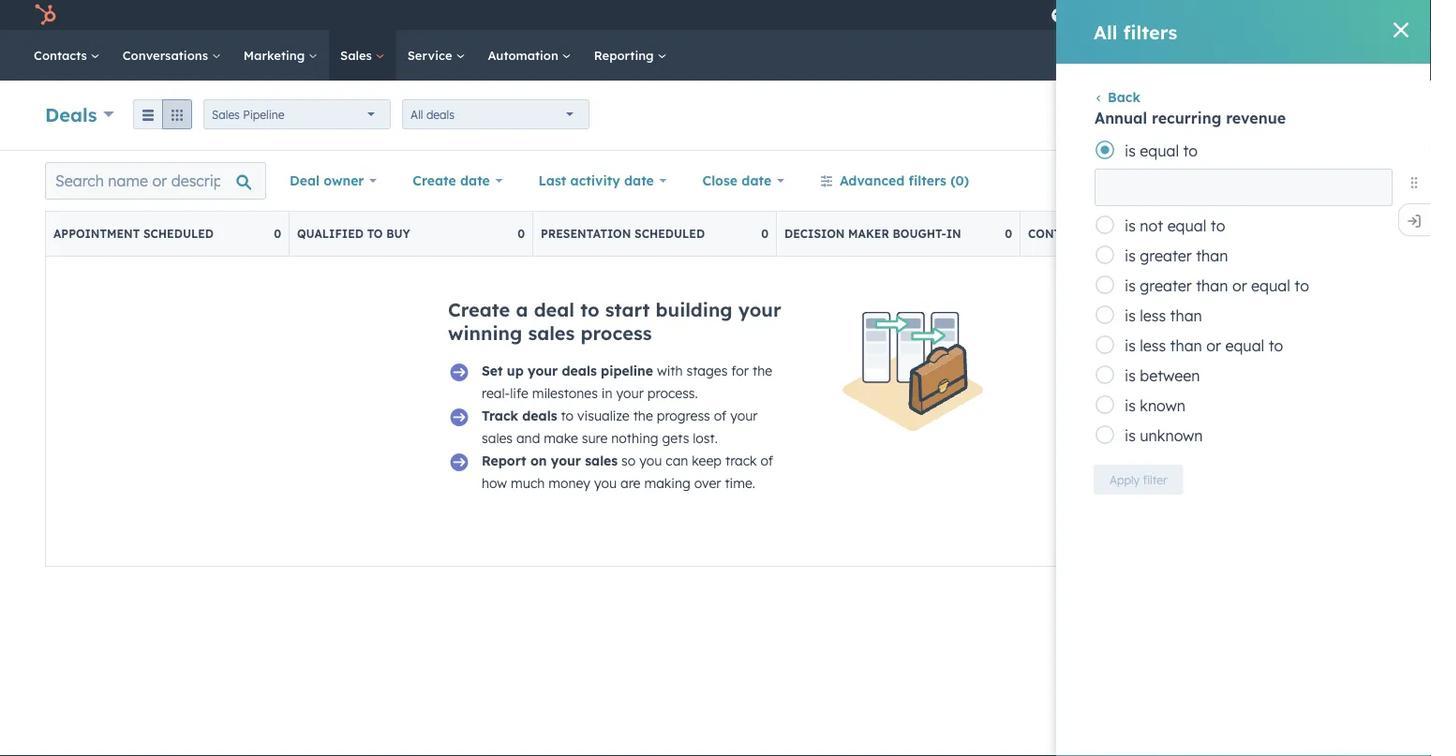 Task type: vqa. For each thing, say whether or not it's contained in the screenshot.
topmost &
no



Task type: locate. For each thing, give the bounding box(es) containing it.
0 vertical spatial or
[[1233, 277, 1248, 295]]

5 is from the top
[[1125, 307, 1136, 325]]

Search name or description search field
[[45, 162, 266, 200]]

all
[[1094, 20, 1118, 44], [411, 107, 423, 121]]

sales left 'pipeline'
[[212, 107, 240, 121]]

all for all deals
[[411, 107, 423, 121]]

1 vertical spatial create
[[448, 298, 510, 322]]

3 date from the left
[[742, 173, 772, 189]]

0 horizontal spatial sales
[[212, 107, 240, 121]]

time.
[[725, 475, 756, 492]]

1 vertical spatial sales
[[212, 107, 240, 121]]

than up is less than or equal to
[[1171, 307, 1203, 325]]

create down all deals
[[413, 173, 456, 189]]

0 horizontal spatial of
[[714, 408, 727, 424]]

create for create a deal to start building your winning sales process
[[448, 298, 510, 322]]

close date button
[[691, 162, 797, 200]]

than up "between"
[[1171, 337, 1203, 355]]

track deals
[[482, 408, 558, 424]]

1 horizontal spatial sales
[[528, 322, 575, 345]]

0 for qualified to buy
[[518, 227, 525, 241]]

2 is from the top
[[1125, 217, 1136, 235]]

of
[[714, 408, 727, 424], [761, 453, 774, 469]]

2 horizontal spatial sales
[[585, 453, 618, 469]]

report on your sales
[[482, 453, 618, 469]]

the right for
[[753, 363, 773, 379]]

menu
[[1049, 0, 1409, 30]]

your down pipeline
[[617, 385, 644, 402]]

deal
[[534, 298, 575, 322]]

or
[[1233, 277, 1248, 295], [1207, 337, 1222, 355]]

date down all deals 'popup button'
[[460, 173, 490, 189]]

1 vertical spatial greater
[[1141, 277, 1193, 295]]

1 horizontal spatial date
[[625, 173, 654, 189]]

sales inside sales link
[[340, 47, 376, 63]]

create for create date
[[413, 173, 456, 189]]

and
[[517, 430, 540, 447]]

less up is between
[[1141, 337, 1167, 355]]

set
[[482, 363, 503, 379]]

1 vertical spatial deals
[[562, 363, 597, 379]]

group
[[133, 99, 192, 129]]

search button
[[1383, 39, 1415, 71]]

board actions button
[[1096, 162, 1244, 200]]

of inside to visualize the progress of your sales and make sure nothing gets lost.
[[714, 408, 727, 424]]

scheduled for appointment scheduled
[[143, 227, 214, 241]]

4 0 from the left
[[1005, 227, 1013, 241]]

create inside create a deal to start building your winning sales process
[[448, 298, 510, 322]]

deals inside all deals 'popup button'
[[427, 107, 455, 121]]

to
[[1184, 142, 1199, 160], [1211, 217, 1226, 235], [367, 227, 383, 241], [1295, 277, 1310, 295], [581, 298, 600, 322], [1269, 337, 1284, 355], [561, 408, 574, 424]]

date for close date
[[742, 173, 772, 189]]

1 horizontal spatial you
[[640, 453, 662, 469]]

progress
[[657, 408, 711, 424]]

than for is less than or equal to
[[1171, 337, 1203, 355]]

sales
[[528, 322, 575, 345], [482, 430, 513, 447], [585, 453, 618, 469]]

is less than or equal to
[[1125, 337, 1284, 355]]

create
[[413, 173, 456, 189], [448, 298, 510, 322]]

sales down sure
[[585, 453, 618, 469]]

7 is from the top
[[1125, 367, 1136, 385]]

filters
[[1124, 20, 1178, 44], [909, 173, 947, 189]]

is not equal to
[[1125, 217, 1226, 235]]

less for is less than or equal to
[[1141, 337, 1167, 355]]

0 vertical spatial sales
[[340, 47, 376, 63]]

contacts link
[[23, 30, 111, 81]]

1 vertical spatial of
[[761, 453, 774, 469]]

0 horizontal spatial or
[[1207, 337, 1222, 355]]

2 0 from the left
[[518, 227, 525, 241]]

you right so
[[640, 453, 662, 469]]

of up lost.
[[714, 408, 727, 424]]

1 horizontal spatial scheduled
[[635, 227, 705, 241]]

automation
[[488, 47, 562, 63]]

1 horizontal spatial or
[[1233, 277, 1248, 295]]

less up is less than or equal to
[[1141, 307, 1167, 325]]

0
[[274, 227, 281, 241], [518, 227, 525, 241], [762, 227, 769, 241], [1005, 227, 1013, 241]]

0 horizontal spatial filters
[[909, 173, 947, 189]]

sales left service
[[340, 47, 376, 63]]

view
[[1334, 173, 1363, 189]]

1 vertical spatial sales
[[482, 430, 513, 447]]

actions
[[1162, 173, 1209, 189]]

0 horizontal spatial you
[[594, 475, 617, 492]]

is for is unknown
[[1125, 427, 1136, 445]]

than down is greater than
[[1197, 277, 1229, 295]]

create left a
[[448, 298, 510, 322]]

for
[[732, 363, 749, 379]]

8 is from the top
[[1125, 397, 1136, 415]]

date
[[460, 173, 490, 189], [625, 173, 654, 189], [742, 173, 772, 189]]

sent
[[1095, 227, 1126, 241]]

buy
[[386, 227, 410, 241]]

0 horizontal spatial all
[[411, 107, 423, 121]]

maker
[[849, 227, 890, 241]]

0 left "presentation"
[[518, 227, 525, 241]]

the inside to visualize the progress of your sales and make sure nothing gets lost.
[[634, 408, 653, 424]]

deals up milestones
[[562, 363, 597, 379]]

of right track on the right of the page
[[761, 453, 774, 469]]

0 horizontal spatial deals
[[427, 107, 455, 121]]

1 0 from the left
[[274, 227, 281, 241]]

the up nothing
[[634, 408, 653, 424]]

scheduled for presentation scheduled
[[635, 227, 705, 241]]

is less than
[[1125, 307, 1203, 325]]

create date
[[413, 173, 490, 189]]

1 scheduled from the left
[[143, 227, 214, 241]]

your inside create a deal to start building your winning sales process
[[739, 298, 782, 322]]

date right activity
[[625, 173, 654, 189]]

sales inside sales pipeline popup button
[[212, 107, 240, 121]]

sales for sales pipeline
[[212, 107, 240, 121]]

deals
[[427, 107, 455, 121], [562, 363, 597, 379], [523, 408, 558, 424]]

presentation scheduled
[[541, 227, 705, 241]]

filters for all
[[1124, 20, 1178, 44]]

scheduled down search name or description search field
[[143, 227, 214, 241]]

is for is equal to
[[1125, 142, 1136, 160]]

0 left 'decision'
[[762, 227, 769, 241]]

greater for is greater than or equal to
[[1141, 277, 1193, 295]]

1 horizontal spatial all
[[1094, 20, 1118, 44]]

date right close
[[742, 173, 772, 189]]

1 date from the left
[[460, 173, 490, 189]]

import
[[1229, 108, 1267, 122]]

the
[[753, 363, 773, 379], [634, 408, 653, 424]]

annual recurring revenue
[[1095, 109, 1287, 128]]

is for is between
[[1125, 367, 1136, 385]]

equal up is less than or equal to
[[1252, 277, 1291, 295]]

filters inside advanced filters (0) button
[[909, 173, 947, 189]]

company 902 button
[[1268, 0, 1408, 30]]

0 vertical spatial greater
[[1141, 247, 1193, 265]]

0 vertical spatial sales
[[528, 322, 575, 345]]

0 horizontal spatial the
[[634, 408, 653, 424]]

1 vertical spatial all
[[411, 107, 423, 121]]

0 vertical spatial less
[[1141, 307, 1167, 325]]

1 horizontal spatial sales
[[340, 47, 376, 63]]

2 scheduled from the left
[[635, 227, 705, 241]]

1 vertical spatial filters
[[909, 173, 947, 189]]

3 is from the top
[[1125, 247, 1136, 265]]

can
[[666, 453, 689, 469]]

1 vertical spatial the
[[634, 408, 653, 424]]

than
[[1197, 247, 1229, 265], [1197, 277, 1229, 295], [1171, 307, 1203, 325], [1171, 337, 1203, 355]]

decision
[[785, 227, 845, 241]]

your up for
[[739, 298, 782, 322]]

conversations
[[123, 47, 212, 63]]

deals for track deals
[[523, 408, 558, 424]]

2 less from the top
[[1141, 337, 1167, 355]]

is greater than
[[1125, 247, 1229, 265]]

lost.
[[693, 430, 718, 447]]

1 is from the top
[[1125, 142, 1136, 160]]

deals down service link
[[427, 107, 455, 121]]

0 vertical spatial of
[[714, 408, 727, 424]]

1 vertical spatial or
[[1207, 337, 1222, 355]]

0 vertical spatial filters
[[1124, 20, 1178, 44]]

apply
[[1110, 473, 1140, 487]]

1 greater from the top
[[1141, 247, 1193, 265]]

0 left contract
[[1005, 227, 1013, 241]]

0 vertical spatial deals
[[427, 107, 455, 121]]

money
[[549, 475, 591, 492]]

your
[[739, 298, 782, 322], [528, 363, 558, 379], [617, 385, 644, 402], [731, 408, 758, 424], [551, 453, 581, 469]]

or up is less than or equal to
[[1233, 277, 1248, 295]]

than up is greater than or equal to
[[1197, 247, 1229, 265]]

1 horizontal spatial the
[[753, 363, 773, 379]]

0 vertical spatial you
[[640, 453, 662, 469]]

to visualize the progress of your sales and make sure nothing gets lost.
[[482, 408, 758, 447]]

contract
[[1029, 227, 1092, 241]]

2 greater from the top
[[1141, 277, 1193, 295]]

0 horizontal spatial sales
[[482, 430, 513, 447]]

0 vertical spatial all
[[1094, 20, 1118, 44]]

902
[[1359, 7, 1379, 23]]

deals up and
[[523, 408, 558, 424]]

scheduled down close
[[635, 227, 705, 241]]

sales down track
[[482, 430, 513, 447]]

the inside with stages for the real-life milestones in your process.
[[753, 363, 773, 379]]

less
[[1141, 307, 1167, 325], [1141, 337, 1167, 355]]

you left are
[[594, 475, 617, 492]]

so
[[622, 453, 636, 469]]

0 for appointment scheduled
[[274, 227, 281, 241]]

between
[[1141, 367, 1201, 385]]

all deals button
[[402, 99, 590, 129]]

is greater than or equal to
[[1125, 277, 1310, 295]]

sales up set up your deals pipeline
[[528, 322, 575, 345]]

sales link
[[329, 30, 396, 81]]

4 is from the top
[[1125, 277, 1136, 295]]

conversations link
[[111, 30, 232, 81]]

qualified
[[297, 227, 364, 241]]

save
[[1298, 173, 1330, 189]]

service link
[[396, 30, 477, 81]]

0 horizontal spatial date
[[460, 173, 490, 189]]

0 vertical spatial create
[[413, 173, 456, 189]]

all inside 'popup button'
[[411, 107, 423, 121]]

over
[[695, 475, 722, 492]]

is
[[1125, 142, 1136, 160], [1125, 217, 1136, 235], [1125, 247, 1136, 265], [1125, 277, 1136, 295], [1125, 307, 1136, 325], [1125, 337, 1136, 355], [1125, 367, 1136, 385], [1125, 397, 1136, 415], [1125, 427, 1136, 445]]

settings image
[[1208, 8, 1225, 25]]

apply filter
[[1110, 473, 1168, 487]]

is for is less than
[[1125, 307, 1136, 325]]

2 vertical spatial deals
[[523, 408, 558, 424]]

than for is less than
[[1171, 307, 1203, 325]]

or down is greater than or equal to
[[1207, 337, 1222, 355]]

on
[[531, 453, 547, 469]]

marketplaces button
[[1126, 0, 1166, 30]]

upgrade image
[[1051, 8, 1068, 25]]

recurring
[[1153, 109, 1222, 128]]

1 less from the top
[[1141, 307, 1167, 325]]

0 horizontal spatial scheduled
[[143, 227, 214, 241]]

presentation
[[541, 227, 631, 241]]

greater down is not equal to
[[1141, 247, 1193, 265]]

2 horizontal spatial date
[[742, 173, 772, 189]]

0 vertical spatial the
[[753, 363, 773, 379]]

is for is known
[[1125, 397, 1136, 415]]

6 is from the top
[[1125, 337, 1136, 355]]

is for is not equal to
[[1125, 217, 1136, 235]]

track
[[482, 408, 519, 424]]

your inside to visualize the progress of your sales and make sure nothing gets lost.
[[731, 408, 758, 424]]

1 horizontal spatial deals
[[523, 408, 558, 424]]

or for less
[[1207, 337, 1222, 355]]

all down service
[[411, 107, 423, 121]]

reporting
[[594, 47, 658, 63]]

activity
[[571, 173, 620, 189]]

your up track on the right of the page
[[731, 408, 758, 424]]

greater up is less than
[[1141, 277, 1193, 295]]

create inside popup button
[[413, 173, 456, 189]]

1 vertical spatial less
[[1141, 337, 1167, 355]]

Enter value text field
[[1095, 169, 1393, 206]]

unknown
[[1141, 427, 1204, 445]]

your up money
[[551, 453, 581, 469]]

sales for sales
[[340, 47, 376, 63]]

9 is from the top
[[1125, 427, 1136, 445]]

sales inside to visualize the progress of your sales and make sure nothing gets lost.
[[482, 430, 513, 447]]

3 0 from the left
[[762, 227, 769, 241]]

1 horizontal spatial filters
[[1124, 20, 1178, 44]]

actions
[[1135, 108, 1175, 122]]

all left marketplaces image
[[1094, 20, 1118, 44]]

0 left qualified
[[274, 227, 281, 241]]

1 horizontal spatial of
[[761, 453, 774, 469]]



Task type: describe. For each thing, give the bounding box(es) containing it.
greater for is greater than
[[1141, 247, 1193, 265]]

than for is greater than
[[1197, 247, 1229, 265]]

is for is greater than or equal to
[[1125, 277, 1136, 295]]

pipeline
[[243, 107, 285, 121]]

milestones
[[532, 385, 598, 402]]

known
[[1141, 397, 1186, 415]]

keep
[[692, 453, 722, 469]]

appointment scheduled
[[53, 227, 214, 241]]

not
[[1141, 217, 1164, 235]]

(0)
[[951, 173, 970, 189]]

sales pipeline
[[212, 107, 285, 121]]

service
[[408, 47, 456, 63]]

deals button
[[45, 101, 114, 128]]

in
[[602, 385, 613, 402]]

is between
[[1125, 367, 1201, 385]]

building
[[656, 298, 733, 322]]

equal up is greater than
[[1168, 217, 1207, 235]]

2 horizontal spatial deals
[[562, 363, 597, 379]]

filter
[[1144, 473, 1168, 487]]

all for all filters
[[1094, 20, 1118, 44]]

deal owner
[[290, 173, 364, 189]]

all filters
[[1094, 20, 1178, 44]]

sure
[[582, 430, 608, 447]]

making
[[645, 475, 691, 492]]

decision maker bought-in
[[785, 227, 962, 241]]

2 date from the left
[[625, 173, 654, 189]]

deal
[[290, 173, 320, 189]]

back button
[[1094, 89, 1141, 105]]

board
[[1119, 173, 1158, 189]]

1 vertical spatial you
[[594, 475, 617, 492]]

track
[[726, 453, 757, 469]]

import button
[[1213, 100, 1283, 130]]

equal down is greater than or equal to
[[1226, 337, 1265, 355]]

group inside deals banner
[[133, 99, 192, 129]]

sales inside create a deal to start building your winning sales process
[[528, 322, 575, 345]]

0 for decision maker bought-in
[[1005, 227, 1013, 241]]

contacts
[[34, 47, 91, 63]]

marketplaces image
[[1137, 8, 1154, 25]]

deal owner button
[[278, 162, 389, 200]]

qualified to buy
[[297, 227, 410, 241]]

contract sent
[[1029, 227, 1126, 241]]

bought-
[[893, 227, 947, 241]]

help button
[[1169, 0, 1201, 30]]

settings link
[[1205, 5, 1228, 25]]

close image
[[1394, 23, 1409, 38]]

help image
[[1177, 8, 1194, 25]]

of inside so you can keep track of how much money you are making over time.
[[761, 453, 774, 469]]

hubspot image
[[34, 4, 56, 26]]

is for is less than or equal to
[[1125, 337, 1136, 355]]

company
[[1300, 7, 1355, 23]]

sales pipeline button
[[204, 99, 391, 129]]

advanced filters (0) button
[[808, 162, 982, 200]]

is equal to
[[1125, 142, 1199, 160]]

real-
[[482, 385, 510, 402]]

how
[[482, 475, 507, 492]]

is known
[[1125, 397, 1186, 415]]

in
[[947, 227, 962, 241]]

create a deal to start building your winning sales process
[[448, 298, 782, 345]]

gets
[[663, 430, 690, 447]]

create date button
[[401, 162, 515, 200]]

annual
[[1095, 109, 1148, 128]]

Search HubSpot search field
[[1168, 39, 1398, 71]]

much
[[511, 475, 545, 492]]

pipeline
[[601, 363, 654, 379]]

are
[[621, 475, 641, 492]]

to inside to visualize the progress of your sales and make sure nothing gets lost.
[[561, 408, 574, 424]]

last
[[539, 173, 567, 189]]

save view
[[1298, 173, 1363, 189]]

than for is greater than or equal to
[[1197, 277, 1229, 295]]

2 vertical spatial sales
[[585, 453, 618, 469]]

marketing
[[244, 47, 309, 63]]

mateo roberts image
[[1279, 7, 1296, 23]]

notifications image
[[1240, 8, 1256, 25]]

life
[[510, 385, 529, 402]]

process
[[581, 322, 652, 345]]

menu containing company 902
[[1049, 0, 1409, 30]]

advanced filters (0)
[[840, 173, 970, 189]]

your right up
[[528, 363, 558, 379]]

last activity date button
[[527, 162, 679, 200]]

make
[[544, 430, 578, 447]]

close date
[[703, 173, 772, 189]]

date for create date
[[460, 173, 490, 189]]

0 for presentation scheduled
[[762, 227, 769, 241]]

process.
[[648, 385, 698, 402]]

back
[[1108, 89, 1141, 105]]

deals for all deals
[[427, 107, 455, 121]]

report
[[482, 453, 527, 469]]

or for greater
[[1233, 277, 1248, 295]]

a
[[516, 298, 528, 322]]

revenue
[[1227, 109, 1287, 128]]

deals banner
[[45, 95, 1387, 131]]

marketing link
[[232, 30, 329, 81]]

equal up board actions
[[1141, 142, 1180, 160]]

automation link
[[477, 30, 583, 81]]

your inside with stages for the real-life milestones in your process.
[[617, 385, 644, 402]]

last activity date
[[539, 173, 654, 189]]

filters for advanced
[[909, 173, 947, 189]]

company 902
[[1300, 7, 1379, 23]]

search image
[[1393, 49, 1406, 62]]

visualize
[[578, 408, 630, 424]]

nothing
[[612, 430, 659, 447]]

with stages for the real-life milestones in your process.
[[482, 363, 773, 402]]

so you can keep track of how much money you are making over time.
[[482, 453, 774, 492]]

deals
[[45, 103, 97, 126]]

notifications button
[[1232, 0, 1264, 30]]

reporting link
[[583, 30, 678, 81]]

is for is greater than
[[1125, 247, 1136, 265]]

less for is less than
[[1141, 307, 1167, 325]]

advanced
[[840, 173, 905, 189]]

to inside create a deal to start building your winning sales process
[[581, 298, 600, 322]]



